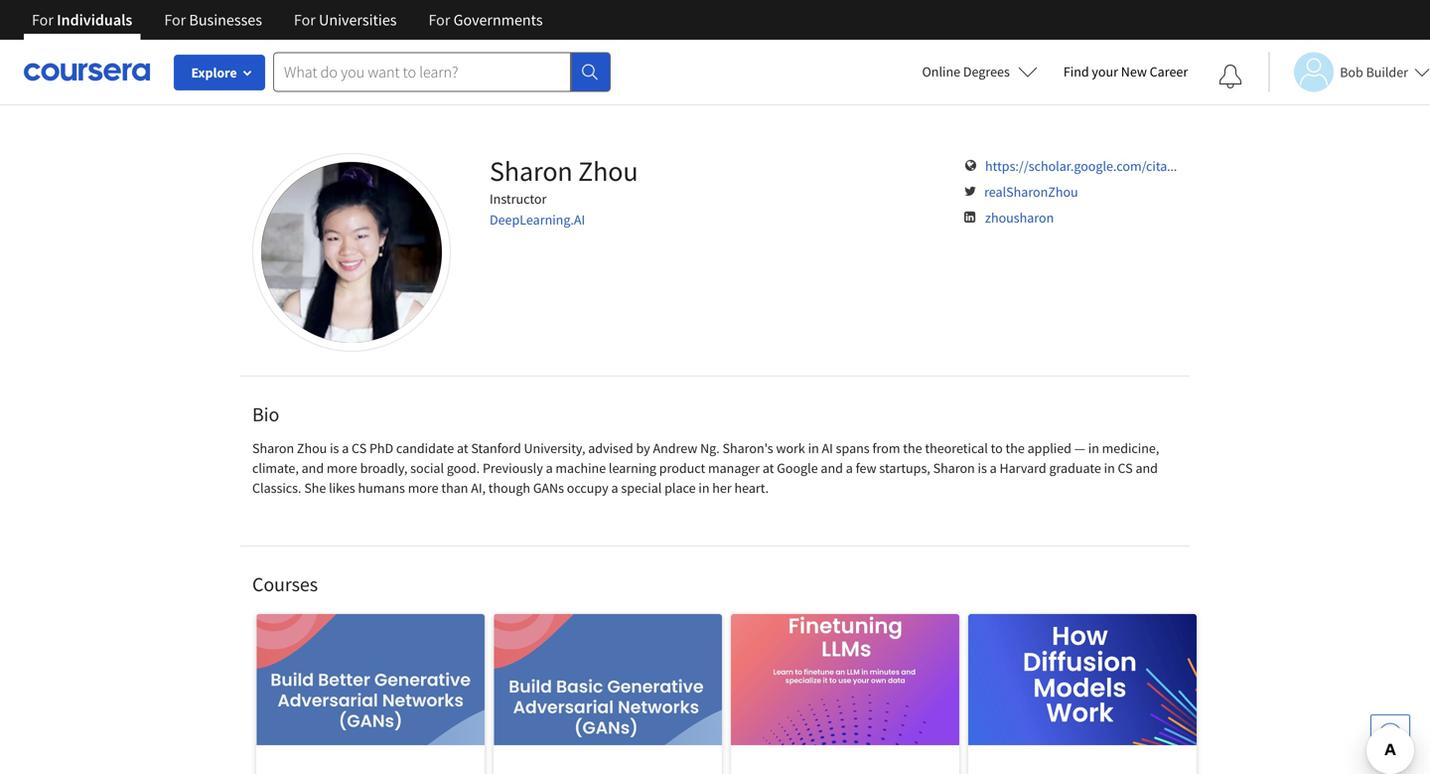 Task type: describe. For each thing, give the bounding box(es) containing it.
0 vertical spatial at
[[457, 439, 469, 457]]

by
[[636, 439, 650, 457]]

1 the from the left
[[903, 439, 923, 457]]

sharon for sharon zhou is a cs phd candidate at stanford university, advised by andrew ng. sharon's work in ai spans from the theoretical to the applied — in medicine, climate, and more broadly, social good. previously a machine learning product manager at google and a few startups, sharon is a harvard graduate in cs and classics. she likes humans more than ai, though gans occupy a special place in her heart.
[[252, 439, 294, 457]]

bob
[[1341, 63, 1364, 81]]

manager
[[708, 459, 760, 477]]

sharon for sharon zhou instructor deeplearning.ai
[[490, 154, 573, 188]]

phd
[[370, 439, 394, 457]]

google
[[777, 459, 818, 477]]

a left few
[[846, 459, 853, 477]]

theoretical
[[925, 439, 988, 457]]

courses
[[252, 572, 318, 597]]

instructor
[[490, 190, 547, 208]]

degrees
[[964, 63, 1010, 80]]

1 vertical spatial more
[[408, 479, 439, 497]]

deeplearning.ai link
[[490, 211, 585, 229]]

new
[[1122, 63, 1148, 80]]

spans
[[836, 439, 870, 457]]

for businesses
[[164, 10, 262, 30]]

for for universities
[[294, 10, 316, 30]]

broadly,
[[360, 459, 408, 477]]

good.
[[447, 459, 480, 477]]

andrew
[[653, 439, 698, 457]]

sharon's
[[723, 439, 774, 457]]

builder
[[1367, 63, 1409, 81]]

explore button
[[174, 55, 265, 90]]

3 and from the left
[[1136, 459, 1158, 477]]

few
[[856, 459, 877, 477]]

online degrees
[[923, 63, 1010, 80]]

classics.
[[252, 479, 302, 497]]

to
[[991, 439, 1003, 457]]

https://scholar.google.com/citations?user=kn35taqaaaaj
[[986, 157, 1324, 175]]

a left special
[[612, 479, 619, 497]]

social
[[411, 459, 444, 477]]

startups,
[[880, 459, 931, 477]]

bob builder
[[1341, 63, 1409, 81]]

advised
[[588, 439, 634, 457]]

deeplearning.ai
[[490, 211, 585, 229]]

candidate
[[396, 439, 454, 457]]

previously
[[483, 459, 543, 477]]

for for individuals
[[32, 10, 54, 30]]

banner navigation
[[16, 0, 559, 40]]

bob builder button
[[1269, 52, 1431, 92]]

than
[[442, 479, 468, 497]]

university,
[[524, 439, 586, 457]]

her
[[713, 479, 732, 497]]

online degrees button
[[907, 50, 1054, 93]]

businesses
[[189, 10, 262, 30]]

in left ai
[[808, 439, 819, 457]]

zhou for sharon zhou instructor deeplearning.ai
[[578, 154, 638, 188]]

find your new career link
[[1054, 60, 1198, 84]]

climate,
[[252, 459, 299, 477]]

from
[[873, 439, 901, 457]]

in right —
[[1089, 439, 1100, 457]]

1 horizontal spatial is
[[978, 459, 987, 477]]

though
[[489, 479, 531, 497]]

2 horizontal spatial sharon
[[934, 459, 975, 477]]

occupy
[[567, 479, 609, 497]]

1 and from the left
[[302, 459, 324, 477]]

online
[[923, 63, 961, 80]]

0 horizontal spatial cs
[[352, 439, 367, 457]]

2 the from the left
[[1006, 439, 1025, 457]]

help center image
[[1379, 722, 1403, 746]]

profile image
[[252, 153, 451, 352]]

a left phd
[[342, 439, 349, 457]]

zhou for sharon zhou is a cs phd candidate at stanford university, advised by andrew ng. sharon's work in ai spans from the theoretical to the applied — in medicine, climate, and more broadly, social good. previously a machine learning product manager at google and a few startups, sharon is a harvard graduate in cs and classics. she likes humans more than ai, though gans occupy a special place in her heart.
[[297, 439, 327, 457]]

zhousharon
[[986, 209, 1054, 227]]

realsharonzhou
[[985, 183, 1079, 201]]

for individuals
[[32, 10, 132, 30]]



Task type: locate. For each thing, give the bounding box(es) containing it.
gans
[[533, 479, 564, 497]]

1 for from the left
[[32, 10, 54, 30]]

None search field
[[273, 52, 611, 92]]

1 horizontal spatial more
[[408, 479, 439, 497]]

0 horizontal spatial and
[[302, 459, 324, 477]]

—
[[1075, 439, 1086, 457]]

1 horizontal spatial cs
[[1118, 459, 1133, 477]]

cs down medicine, at bottom right
[[1118, 459, 1133, 477]]

sharon down theoretical
[[934, 459, 975, 477]]

applied
[[1028, 439, 1072, 457]]

3 for from the left
[[294, 10, 316, 30]]

in down medicine, at bottom right
[[1105, 459, 1116, 477]]

a
[[342, 439, 349, 457], [546, 459, 553, 477], [846, 459, 853, 477], [990, 459, 997, 477], [612, 479, 619, 497]]

is
[[330, 439, 339, 457], [978, 459, 987, 477]]

ai,
[[471, 479, 486, 497]]

graduate
[[1050, 459, 1102, 477]]

0 vertical spatial is
[[330, 439, 339, 457]]

2 vertical spatial sharon
[[934, 459, 975, 477]]

0 vertical spatial cs
[[352, 439, 367, 457]]

ng.
[[701, 439, 720, 457]]

and up she at the bottom left
[[302, 459, 324, 477]]

more
[[327, 459, 357, 477], [408, 479, 439, 497]]

in
[[808, 439, 819, 457], [1089, 439, 1100, 457], [1105, 459, 1116, 477], [699, 479, 710, 497]]

zhou
[[578, 154, 638, 188], [297, 439, 327, 457]]

2 and from the left
[[821, 459, 843, 477]]

1 vertical spatial zhou
[[297, 439, 327, 457]]

for universities
[[294, 10, 397, 30]]

0 horizontal spatial more
[[327, 459, 357, 477]]

1 vertical spatial at
[[763, 459, 774, 477]]

and down ai
[[821, 459, 843, 477]]

coursera image
[[24, 56, 150, 88]]

more down social
[[408, 479, 439, 497]]

zhousharon link
[[986, 209, 1054, 227]]

likes
[[329, 479, 355, 497]]

for for businesses
[[164, 10, 186, 30]]

sharon zhou instructor deeplearning.ai
[[490, 154, 638, 229]]

at up heart.
[[763, 459, 774, 477]]

0 vertical spatial zhou
[[578, 154, 638, 188]]

find
[[1064, 63, 1090, 80]]

learning
[[609, 459, 657, 477]]

medicine,
[[1103, 439, 1160, 457]]

zhou up she at the bottom left
[[297, 439, 327, 457]]

for left "businesses" at top
[[164, 10, 186, 30]]

show notifications image
[[1219, 65, 1243, 88]]

for left the individuals
[[32, 10, 54, 30]]

explore
[[191, 64, 237, 81]]

humans
[[358, 479, 405, 497]]

1 horizontal spatial the
[[1006, 439, 1025, 457]]

1 horizontal spatial and
[[821, 459, 843, 477]]

1 vertical spatial is
[[978, 459, 987, 477]]

ai
[[822, 439, 833, 457]]

sharon
[[490, 154, 573, 188], [252, 439, 294, 457], [934, 459, 975, 477]]

1 horizontal spatial at
[[763, 459, 774, 477]]

in left her
[[699, 479, 710, 497]]

career
[[1150, 63, 1189, 80]]

and
[[302, 459, 324, 477], [821, 459, 843, 477], [1136, 459, 1158, 477]]

2 horizontal spatial and
[[1136, 459, 1158, 477]]

0 horizontal spatial zhou
[[297, 439, 327, 457]]

heart.
[[735, 479, 769, 497]]

special
[[621, 479, 662, 497]]

0 vertical spatial more
[[327, 459, 357, 477]]

for for governments
[[429, 10, 450, 30]]

1 horizontal spatial zhou
[[578, 154, 638, 188]]

cs left phd
[[352, 439, 367, 457]]

at
[[457, 439, 469, 457], [763, 459, 774, 477]]

1 vertical spatial cs
[[1118, 459, 1133, 477]]

more up likes
[[327, 459, 357, 477]]

a down to
[[990, 459, 997, 477]]

realsharonzhou link
[[985, 183, 1079, 201]]

at up good.
[[457, 439, 469, 457]]

work
[[776, 439, 806, 457]]

governments
[[454, 10, 543, 30]]

cs
[[352, 439, 367, 457], [1118, 459, 1133, 477]]

she
[[304, 479, 326, 497]]

0 vertical spatial sharon
[[490, 154, 573, 188]]

the up startups,
[[903, 439, 923, 457]]

sharon up climate,
[[252, 439, 294, 457]]

the right to
[[1006, 439, 1025, 457]]

for
[[32, 10, 54, 30], [164, 10, 186, 30], [294, 10, 316, 30], [429, 10, 450, 30]]

and down medicine, at bottom right
[[1136, 459, 1158, 477]]

is down theoretical
[[978, 459, 987, 477]]

sharon up instructor
[[490, 154, 573, 188]]

for governments
[[429, 10, 543, 30]]

https://scholar.google.com/citations?user=kn35taqaaaaj link
[[986, 157, 1324, 175]]

4 for from the left
[[429, 10, 450, 30]]

find your new career
[[1064, 63, 1189, 80]]

the
[[903, 439, 923, 457], [1006, 439, 1025, 457]]

zhou inside sharon zhou is a cs phd candidate at stanford university, advised by andrew ng. sharon's work in ai spans from the theoretical to the applied — in medicine, climate, and more broadly, social good. previously a machine learning product manager at google and a few startups, sharon is a harvard graduate in cs and classics. she likes humans more than ai, though gans occupy a special place in her heart.
[[297, 439, 327, 457]]

zhou inside sharon zhou instructor deeplearning.ai
[[578, 154, 638, 188]]

for left universities
[[294, 10, 316, 30]]

individuals
[[57, 10, 132, 30]]

place
[[665, 479, 696, 497]]

sharon zhou is a cs phd candidate at stanford university, advised by andrew ng. sharon's work in ai spans from the theoretical to the applied — in medicine, climate, and more broadly, social good. previously a machine learning product manager at google and a few startups, sharon is a harvard graduate in cs and classics. she likes humans more than ai, though gans occupy a special place in her heart.
[[252, 439, 1160, 497]]

0 horizontal spatial is
[[330, 439, 339, 457]]

1 vertical spatial sharon
[[252, 439, 294, 457]]

2 for from the left
[[164, 10, 186, 30]]

a up gans
[[546, 459, 553, 477]]

harvard
[[1000, 459, 1047, 477]]

your
[[1092, 63, 1119, 80]]

product
[[660, 459, 706, 477]]

stanford
[[471, 439, 521, 457]]

machine
[[556, 459, 606, 477]]

0 horizontal spatial the
[[903, 439, 923, 457]]

zhou up deeplearning.ai at left top
[[578, 154, 638, 188]]

0 horizontal spatial sharon
[[252, 439, 294, 457]]

bio
[[252, 402, 279, 427]]

1 horizontal spatial sharon
[[490, 154, 573, 188]]

for up what do you want to learn? text box
[[429, 10, 450, 30]]

is up likes
[[330, 439, 339, 457]]

sharon inside sharon zhou instructor deeplearning.ai
[[490, 154, 573, 188]]

universities
[[319, 10, 397, 30]]

What do you want to learn? text field
[[273, 52, 571, 92]]

0 horizontal spatial at
[[457, 439, 469, 457]]



Task type: vqa. For each thing, say whether or not it's contained in the screenshot.
science inside Is A Newer Graduate Program That Integrates Fundamentals From Computer Science, Probability And Statistics, Machine Learning, And Data Visualization, Among Other Subjects. In A Data Science Master'S Program, You'Ll Build
no



